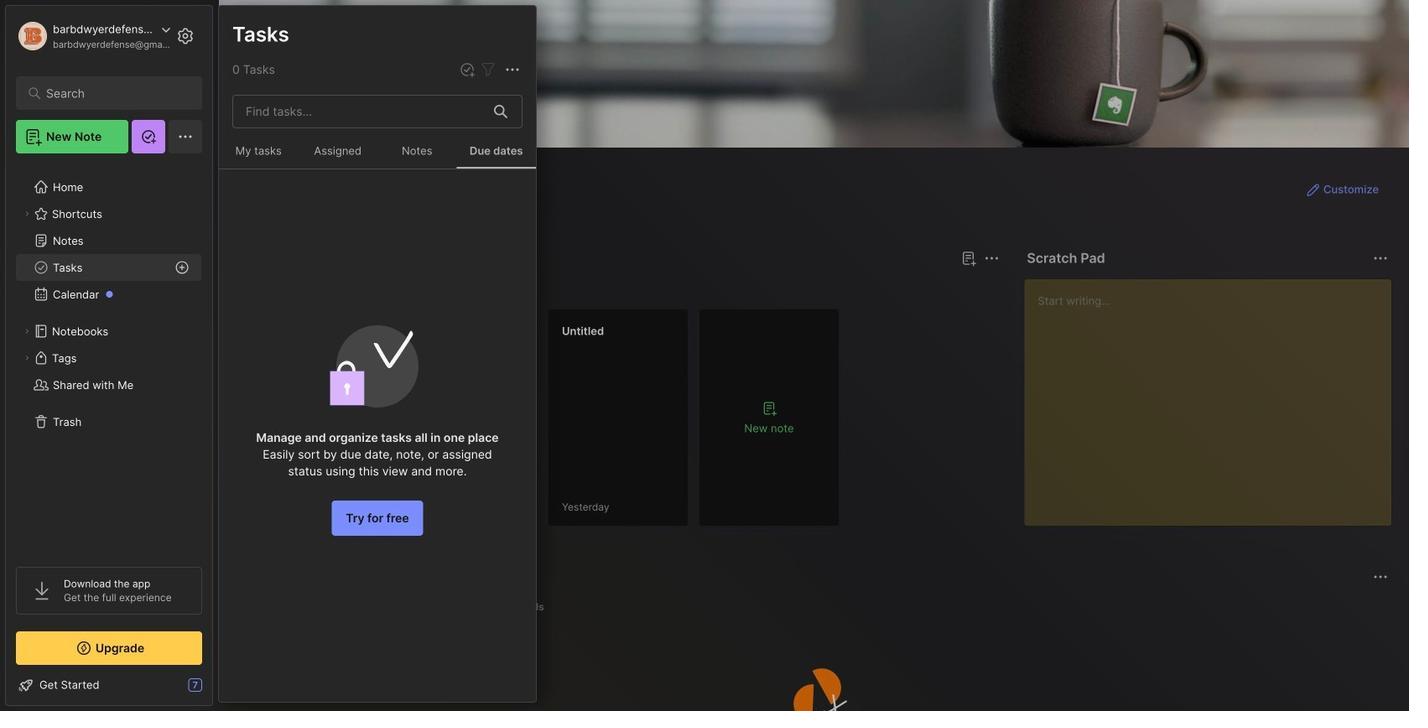 Task type: locate. For each thing, give the bounding box(es) containing it.
tree inside the 'main' 'element'
[[6, 164, 212, 552]]

None search field
[[46, 83, 180, 103]]

none search field inside the 'main' 'element'
[[46, 83, 180, 103]]

tree
[[6, 164, 212, 552]]

tab list
[[249, 597, 1386, 618]]

Account field
[[16, 19, 171, 53]]

tab
[[249, 279, 299, 299], [249, 597, 313, 618], [505, 597, 552, 618]]

Start writing… text field
[[1038, 279, 1391, 513]]

settings image
[[175, 26, 196, 46]]

Help and Learning task checklist field
[[6, 672, 212, 699]]

expand tags image
[[22, 353, 32, 363]]

filter tasks image
[[478, 60, 498, 80]]

row group
[[246, 309, 850, 537]]

main element
[[0, 0, 218, 712]]



Task type: vqa. For each thing, say whether or not it's contained in the screenshot.
row group
yes



Task type: describe. For each thing, give the bounding box(es) containing it.
Search text field
[[46, 86, 180, 102]]

more actions and view options image
[[503, 60, 523, 80]]

Find tasks… text field
[[236, 98, 484, 125]]

More actions and view options field
[[498, 59, 523, 80]]

Filter tasks field
[[478, 59, 498, 80]]

expand notebooks image
[[22, 326, 32, 336]]

click to collapse image
[[212, 681, 224, 701]]

new task image
[[459, 61, 476, 78]]



